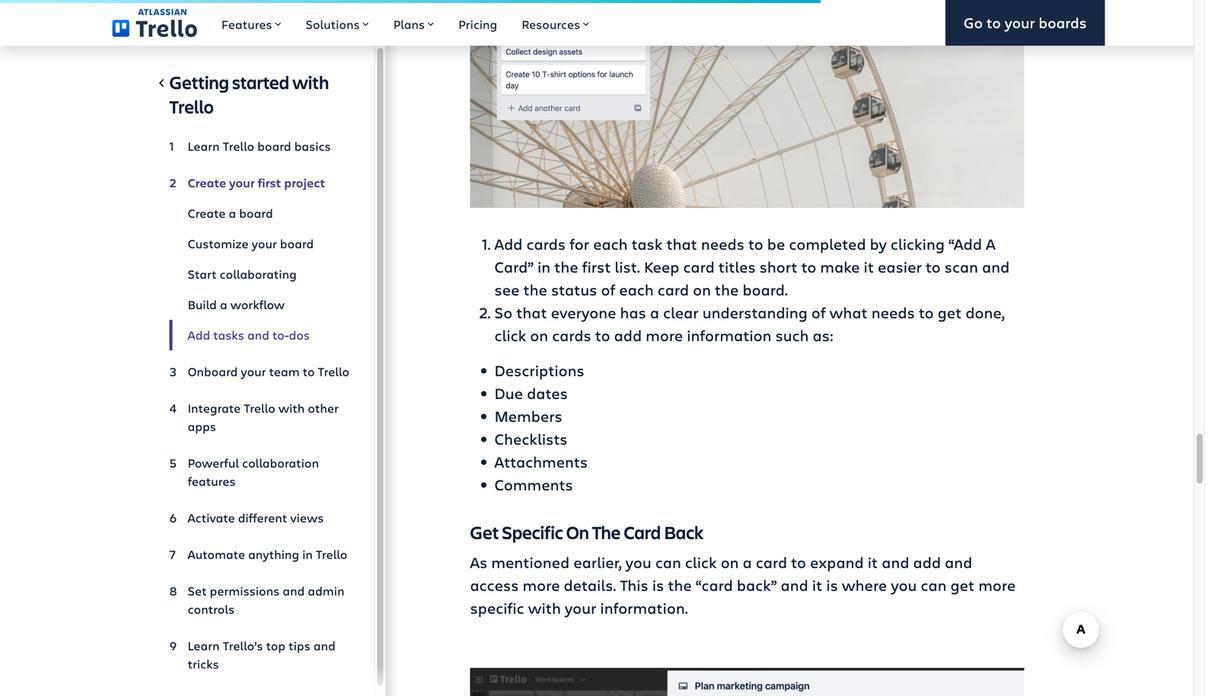Task type: locate. For each thing, give the bounding box(es) containing it.
board for board
[[280, 235, 314, 252]]

trello up admin
[[316, 546, 348, 563]]

automate
[[188, 546, 245, 563]]

0 vertical spatial create
[[188, 174, 226, 191]]

comments
[[495, 474, 573, 495]]

2 vertical spatial with
[[528, 598, 561, 618]]

with left other
[[279, 400, 305, 416]]

basics
[[294, 138, 331, 154]]

0 vertical spatial that
[[667, 233, 698, 254]]

customize your board
[[188, 235, 314, 252]]

where
[[842, 575, 888, 595]]

0 vertical spatial cards
[[527, 233, 566, 254]]

and
[[983, 256, 1010, 277], [247, 327, 270, 343], [882, 552, 910, 572], [945, 552, 973, 572], [781, 575, 809, 595], [283, 583, 305, 599], [314, 638, 336, 654]]

0 vertical spatial board
[[258, 138, 291, 154]]

workflow
[[231, 296, 285, 313]]

1 horizontal spatial needs
[[872, 302, 915, 323]]

of
[[601, 279, 616, 300], [812, 302, 826, 323]]

everyone
[[551, 302, 617, 323]]

add tasks and to-dos link
[[169, 320, 350, 350]]

can down back
[[656, 552, 682, 572]]

back
[[664, 520, 704, 544]]

easier
[[878, 256, 922, 277]]

to down clicking
[[926, 256, 941, 277]]

1 horizontal spatial is
[[827, 575, 839, 595]]

learn down getting
[[188, 138, 220, 154]]

members
[[495, 406, 563, 426]]

0 horizontal spatial in
[[302, 546, 313, 563]]

card up clear
[[658, 279, 689, 300]]

1 vertical spatial add
[[914, 552, 942, 572]]

trello inside 'onboard your team to trello' link
[[318, 363, 350, 380]]

clicking
[[891, 233, 945, 254]]

0 horizontal spatial first
[[258, 174, 281, 191]]

click down so
[[495, 325, 527, 345]]

trello down getting
[[169, 94, 214, 118]]

1 vertical spatial on
[[530, 325, 549, 345]]

0 horizontal spatial of
[[601, 279, 616, 300]]

0 horizontal spatial more
[[523, 575, 560, 595]]

your down details.
[[565, 598, 597, 618]]

checklists
[[495, 428, 568, 449]]

0 horizontal spatial that
[[517, 302, 547, 323]]

1 vertical spatial click
[[685, 552, 717, 572]]

powerful
[[188, 455, 239, 471]]

learn trello's top tips and tricks link
[[169, 631, 350, 679]]

with right the started
[[292, 70, 329, 94]]

add
[[495, 233, 523, 254], [188, 327, 210, 343]]

it down the by
[[864, 256, 874, 277]]

your inside create your first project link
[[229, 174, 255, 191]]

add inside add cards for each task that needs to be completed by clicking "add a card" in the first list. keep card titles short to make it easier to scan and see the status of each card on the board. so that everyone has a clear understanding of what needs to get done, click on cards to add more information such as:
[[495, 233, 523, 254]]

board down the create a board link
[[280, 235, 314, 252]]

and inside learn trello's top tips and tricks
[[314, 638, 336, 654]]

on inside get specific on the card back as mentioned earlier, you can click on a card to expand it and add and access more details. this is the "card back" and it is where you can get more specific with your information.
[[721, 552, 739, 572]]

page progress progress bar
[[0, 0, 829, 3]]

0 horizontal spatial add
[[614, 325, 642, 345]]

add
[[614, 325, 642, 345], [914, 552, 942, 572]]

1 vertical spatial with
[[279, 400, 305, 416]]

0 horizontal spatial can
[[656, 552, 682, 572]]

cards
[[527, 233, 566, 254], [552, 325, 592, 345]]

1 create from the top
[[188, 174, 226, 191]]

get
[[470, 520, 499, 544]]

1 horizontal spatial click
[[685, 552, 717, 572]]

trello up other
[[318, 363, 350, 380]]

2 vertical spatial board
[[280, 235, 314, 252]]

click up "card
[[685, 552, 717, 572]]

trello inside learn trello board basics link
[[223, 138, 254, 154]]

you
[[626, 552, 652, 572], [891, 575, 917, 595]]

and inside add tasks and to-dos link
[[247, 327, 270, 343]]

0 vertical spatial you
[[626, 552, 652, 572]]

to down easier
[[919, 302, 934, 323]]

0 vertical spatial in
[[538, 256, 551, 277]]

first up the create a board link
[[258, 174, 281, 191]]

card up back"
[[756, 552, 788, 572]]

mentioned
[[492, 552, 570, 572]]

1 horizontal spatial you
[[891, 575, 917, 595]]

to left be
[[749, 233, 764, 254]]

of down list.
[[601, 279, 616, 300]]

your inside 'onboard your team to trello' link
[[241, 363, 266, 380]]

powerful collaboration features link
[[169, 448, 350, 497]]

trello up create your first project
[[223, 138, 254, 154]]

0 horizontal spatial click
[[495, 325, 527, 345]]

in right anything
[[302, 546, 313, 563]]

cards left for
[[527, 233, 566, 254]]

2 vertical spatial card
[[756, 552, 788, 572]]

different
[[238, 510, 287, 526]]

with for trello
[[279, 400, 305, 416]]

1 horizontal spatial add
[[495, 233, 523, 254]]

0 vertical spatial with
[[292, 70, 329, 94]]

dates
[[527, 383, 568, 403]]

1 learn from the top
[[188, 138, 220, 154]]

status
[[551, 279, 597, 300]]

1 vertical spatial create
[[188, 205, 226, 221]]

get
[[938, 302, 962, 323], [951, 575, 975, 595]]

click
[[495, 325, 527, 345], [685, 552, 717, 572]]

cards down everyone
[[552, 325, 592, 345]]

it
[[864, 256, 874, 277], [868, 552, 878, 572], [813, 575, 823, 595]]

1 horizontal spatial first
[[582, 256, 611, 277]]

with inside integrate trello with other apps
[[279, 400, 305, 416]]

features button
[[209, 0, 294, 46]]

and inside set permissions and admin controls
[[283, 583, 305, 599]]

plans button
[[381, 0, 446, 46]]

1 vertical spatial in
[[302, 546, 313, 563]]

a inside add cards for each task that needs to be completed by clicking "add a card" in the first list. keep card titles short to make it easier to scan and see the status of each card on the board. so that everyone has a clear understanding of what needs to get done, click on cards to add more information such as:
[[650, 302, 660, 323]]

that up keep
[[667, 233, 698, 254]]

board left basics
[[258, 138, 291, 154]]

card right keep
[[684, 256, 715, 277]]

get inside add cards for each task that needs to be completed by clicking "add a card" in the first list. keep card titles short to make it easier to scan and see the status of each card on the board. so that everyone has a clear understanding of what needs to get done, click on cards to add more information such as:
[[938, 302, 962, 323]]

0 vertical spatial add
[[614, 325, 642, 345]]

to left the expand on the right
[[792, 552, 807, 572]]

0 vertical spatial on
[[693, 279, 711, 300]]

0 horizontal spatial needs
[[701, 233, 745, 254]]

2 learn from the top
[[188, 638, 220, 654]]

0 horizontal spatial add
[[188, 327, 210, 343]]

with
[[292, 70, 329, 94], [279, 400, 305, 416], [528, 598, 561, 618]]

you right where
[[891, 575, 917, 595]]

card inside get specific on the card back as mentioned earlier, you can click on a card to expand it and add and access more details. this is the "card back" and it is where you can get more specific with your information.
[[756, 552, 788, 572]]

can right where
[[921, 575, 947, 595]]

get inside get specific on the card back as mentioned earlier, you can click on a card to expand it and add and access more details. this is the "card back" and it is where you can get more specific with your information.
[[951, 575, 975, 595]]

1 vertical spatial of
[[812, 302, 826, 323]]

learn up tricks
[[188, 638, 220, 654]]

completed
[[789, 233, 867, 254]]

learn inside learn trello's top tips and tricks
[[188, 638, 220, 654]]

card
[[684, 256, 715, 277], [658, 279, 689, 300], [756, 552, 788, 572]]

needs right what
[[872, 302, 915, 323]]

2 vertical spatial on
[[721, 552, 739, 572]]

the up the status
[[555, 256, 579, 277]]

1 vertical spatial that
[[517, 302, 547, 323]]

1 vertical spatial add
[[188, 327, 210, 343]]

1 vertical spatial needs
[[872, 302, 915, 323]]

is down the expand on the right
[[827, 575, 839, 595]]

"add
[[949, 233, 983, 254]]

getting started with trello
[[169, 70, 329, 118]]

to right team
[[303, 363, 315, 380]]

to down completed
[[802, 256, 817, 277]]

task
[[632, 233, 663, 254]]

list.
[[615, 256, 640, 277]]

controls
[[188, 601, 235, 617]]

with inside getting started with trello
[[292, 70, 329, 94]]

needs
[[701, 233, 745, 254], [872, 302, 915, 323]]

go to your boards
[[964, 13, 1087, 32]]

1 horizontal spatial can
[[921, 575, 947, 595]]

learn
[[188, 138, 220, 154], [188, 638, 220, 654]]

0 vertical spatial learn
[[188, 138, 220, 154]]

on up "card
[[721, 552, 739, 572]]

it up where
[[868, 552, 878, 572]]

1 horizontal spatial of
[[812, 302, 826, 323]]

other
[[308, 400, 339, 416]]

on
[[693, 279, 711, 300], [530, 325, 549, 345], [721, 552, 739, 572]]

boards
[[1039, 13, 1087, 32]]

atlassian trello image
[[112, 9, 197, 37]]

0 vertical spatial get
[[938, 302, 962, 323]]

on up clear
[[693, 279, 711, 300]]

integrate trello with other apps link
[[169, 393, 350, 442]]

on up descriptions
[[530, 325, 549, 345]]

add up card"
[[495, 233, 523, 254]]

a right build
[[220, 296, 227, 313]]

1 horizontal spatial more
[[646, 325, 683, 345]]

pricing link
[[446, 0, 510, 46]]

1 horizontal spatial in
[[538, 256, 551, 277]]

2 create from the top
[[188, 205, 226, 221]]

and inside add cards for each task that needs to be completed by clicking "add a card" in the first list. keep card titles short to make it easier to scan and see the status of each card on the board. so that everyone has a clear understanding of what needs to get done, click on cards to add more information such as:
[[983, 256, 1010, 277]]

activate
[[188, 510, 235, 526]]

can
[[656, 552, 682, 572], [921, 575, 947, 595]]

a right has
[[650, 302, 660, 323]]

1 vertical spatial you
[[891, 575, 917, 595]]

more
[[646, 325, 683, 345], [523, 575, 560, 595], [979, 575, 1016, 595]]

needs up titles
[[701, 233, 745, 254]]

first down for
[[582, 256, 611, 277]]

with right the specific
[[528, 598, 561, 618]]

trello inside getting started with trello
[[169, 94, 214, 118]]

0 vertical spatial add
[[495, 233, 523, 254]]

set
[[188, 583, 207, 599]]

in right card"
[[538, 256, 551, 277]]

card
[[624, 520, 661, 544]]

earlier,
[[574, 552, 622, 572]]

board down create your first project
[[239, 205, 273, 221]]

add cards for each task that needs to be completed by clicking "add a card" in the first list. keep card titles short to make it easier to scan and see the status of each card on the board. so that everyone has a clear understanding of what needs to get done, click on cards to add more information such as:
[[495, 233, 1010, 345]]

it inside add cards for each task that needs to be completed by clicking "add a card" in the first list. keep card titles short to make it easier to scan and see the status of each card on the board. so that everyone has a clear understanding of what needs to get done, click on cards to add more information such as:
[[864, 256, 874, 277]]

the left "card
[[668, 575, 692, 595]]

create up create a board
[[188, 174, 226, 191]]

that
[[667, 233, 698, 254], [517, 302, 547, 323]]

you up this
[[626, 552, 652, 572]]

collaborating
[[220, 266, 297, 282]]

1 horizontal spatial that
[[667, 233, 698, 254]]

each up list.
[[593, 233, 628, 254]]

0 vertical spatial click
[[495, 325, 527, 345]]

add inside get specific on the card back as mentioned earlier, you can click on a card to expand it and add and access more details. this is the "card back" and it is where you can get more specific with your information.
[[914, 552, 942, 572]]

1 vertical spatial get
[[951, 575, 975, 595]]

your down the create a board link
[[252, 235, 277, 252]]

0 horizontal spatial is
[[653, 575, 664, 595]]

0 horizontal spatial you
[[626, 552, 652, 572]]

your inside get specific on the card back as mentioned earlier, you can click on a card to expand it and add and access more details. this is the "card back" and it is where you can get more specific with your information.
[[565, 598, 597, 618]]

a view of a trello card back image
[[470, 668, 1025, 696]]

a up customize
[[229, 205, 236, 221]]

your left team
[[241, 363, 266, 380]]

trello
[[169, 94, 214, 118], [223, 138, 254, 154], [318, 363, 350, 380], [244, 400, 276, 416], [316, 546, 348, 563]]

in
[[538, 256, 551, 277], [302, 546, 313, 563]]

customize your board link
[[169, 229, 350, 259]]

start collaborating
[[188, 266, 297, 282]]

1 vertical spatial board
[[239, 205, 273, 221]]

1 vertical spatial cards
[[552, 325, 592, 345]]

your left boards
[[1005, 13, 1036, 32]]

1 vertical spatial learn
[[188, 638, 220, 654]]

that right so
[[517, 302, 547, 323]]

as:
[[813, 325, 834, 345]]

to right go
[[987, 13, 1002, 32]]

1 vertical spatial first
[[582, 256, 611, 277]]

build
[[188, 296, 217, 313]]

powerful collaboration features
[[188, 455, 319, 489]]

short
[[760, 256, 798, 277]]

0 vertical spatial of
[[601, 279, 616, 300]]

trello down 'onboard your team to trello' link
[[244, 400, 276, 416]]

2 horizontal spatial on
[[721, 552, 739, 572]]

your for onboard your team to trello
[[241, 363, 266, 380]]

the
[[555, 256, 579, 277], [524, 279, 548, 300], [715, 279, 739, 300], [668, 575, 692, 595]]

create up customize
[[188, 205, 226, 221]]

is right this
[[653, 575, 664, 595]]

1 horizontal spatial add
[[914, 552, 942, 572]]

onboard your team to trello link
[[169, 356, 350, 387]]

add left tasks
[[188, 327, 210, 343]]

admin
[[308, 583, 345, 599]]

information.
[[601, 598, 688, 618]]

it down the expand on the right
[[813, 575, 823, 595]]

getting
[[169, 70, 229, 94]]

each up has
[[619, 279, 654, 300]]

your inside customize your board link
[[252, 235, 277, 252]]

a up back"
[[743, 552, 752, 572]]

of up the as:
[[812, 302, 826, 323]]

learn trello's top tips and tricks
[[188, 638, 336, 672]]

0 vertical spatial it
[[864, 256, 874, 277]]

first inside add cards for each task that needs to be completed by clicking "add a card" in the first list. keep card titles short to make it easier to scan and see the status of each card on the board. so that everyone has a clear understanding of what needs to get done, click on cards to add more information such as:
[[582, 256, 611, 277]]

your up create a board
[[229, 174, 255, 191]]



Task type: describe. For each thing, give the bounding box(es) containing it.
1 vertical spatial card
[[658, 279, 689, 300]]

set permissions and admin controls
[[188, 583, 345, 617]]

go
[[964, 13, 983, 32]]

understanding
[[703, 302, 808, 323]]

pricing
[[459, 16, 498, 32]]

to down everyone
[[595, 325, 611, 345]]

trello inside integrate trello with other apps
[[244, 400, 276, 416]]

0 vertical spatial each
[[593, 233, 628, 254]]

build a workflow
[[188, 296, 285, 313]]

start
[[188, 266, 217, 282]]

the down titles
[[715, 279, 739, 300]]

features
[[188, 473, 236, 489]]

2 vertical spatial it
[[813, 575, 823, 595]]

keep
[[644, 256, 680, 277]]

create a board
[[188, 205, 273, 221]]

your inside go to your boards link
[[1005, 13, 1036, 32]]

your for create your first project
[[229, 174, 255, 191]]

back"
[[737, 575, 777, 595]]

0 vertical spatial first
[[258, 174, 281, 191]]

board.
[[743, 279, 788, 300]]

onboard your team to trello
[[188, 363, 350, 380]]

0 vertical spatial needs
[[701, 233, 745, 254]]

set permissions and admin controls link
[[169, 576, 350, 625]]

create your first project
[[188, 174, 325, 191]]

tips
[[289, 638, 311, 654]]

in inside add cards for each task that needs to be completed by clicking "add a card" in the first list. keep card titles short to make it easier to scan and see the status of each card on the board. so that everyone has a clear understanding of what needs to get done, click on cards to add more information such as:
[[538, 256, 551, 277]]

2 is from the left
[[827, 575, 839, 595]]

due
[[495, 383, 523, 403]]

permissions
[[210, 583, 280, 599]]

1 vertical spatial each
[[619, 279, 654, 300]]

dos
[[289, 327, 310, 343]]

for
[[570, 233, 590, 254]]

click inside get specific on the card back as mentioned earlier, you can click on a card to expand it and add and access more details. this is the "card back" and it is where you can get more specific with your information.
[[685, 552, 717, 572]]

scan
[[945, 256, 979, 277]]

to-
[[273, 327, 289, 343]]

add for add tasks and to-dos
[[188, 327, 210, 343]]

more inside add cards for each task that needs to be completed by clicking "add a card" in the first list. keep card titles short to make it easier to scan and see the status of each card on the board. so that everyone has a clear understanding of what needs to get done, click on cards to add more information such as:
[[646, 325, 683, 345]]

clear
[[663, 302, 699, 323]]

create a board link
[[169, 198, 350, 229]]

resources
[[522, 16, 581, 32]]

get specific on the card back as mentioned earlier, you can click on a card to expand it and add and access more details. this is the "card back" and it is where you can get more specific with your information.
[[470, 520, 1016, 618]]

add inside add cards for each task that needs to be completed by clicking "add a card" in the first list. keep card titles short to make it easier to scan and see the status of each card on the board. so that everyone has a clear understanding of what needs to get done, click on cards to add more information such as:
[[614, 325, 642, 345]]

apps
[[188, 418, 216, 435]]

add tasks and to-dos
[[188, 327, 310, 343]]

add for add cards for each task that needs to be completed by clicking "add a card" in the first list. keep card titles short to make it easier to scan and see the status of each card on the board. so that everyone has a clear understanding of what needs to get done, click on cards to add more information such as:
[[495, 233, 523, 254]]

so
[[495, 302, 513, 323]]

as
[[470, 552, 488, 572]]

by
[[870, 233, 887, 254]]

"card
[[696, 575, 733, 595]]

activate different views
[[188, 510, 324, 526]]

create for create a board
[[188, 205, 226, 221]]

1 horizontal spatial on
[[693, 279, 711, 300]]

descriptions due dates members checklists attachments comments
[[495, 360, 588, 495]]

automate anything in trello
[[188, 546, 348, 563]]

the
[[592, 520, 621, 544]]

build a workflow link
[[169, 289, 350, 320]]

the right see
[[524, 279, 548, 300]]

activate different views link
[[169, 503, 350, 533]]

a inside the create a board link
[[229, 205, 236, 221]]

0 vertical spatial can
[[656, 552, 682, 572]]

descriptions
[[495, 360, 585, 380]]

with inside get specific on the card back as mentioned earlier, you can click on a card to expand it and add and access more details. this is the "card back" and it is where you can get more specific with your information.
[[528, 598, 561, 618]]

board for with
[[258, 138, 291, 154]]

click inside add cards for each task that needs to be completed by clicking "add a card" in the first list. keep card titles short to make it easier to scan and see the status of each card on the board. so that everyone has a clear understanding of what needs to get done, click on cards to add more information such as:
[[495, 325, 527, 345]]

1 vertical spatial it
[[868, 552, 878, 572]]

with for started
[[292, 70, 329, 94]]

information
[[687, 325, 772, 345]]

integrate
[[188, 400, 241, 416]]

create for create your first project
[[188, 174, 226, 191]]

your for customize your board
[[252, 235, 277, 252]]

see
[[495, 279, 520, 300]]

specific
[[502, 520, 563, 544]]

trello's
[[223, 638, 263, 654]]

details.
[[564, 575, 616, 595]]

be
[[768, 233, 786, 254]]

1 is from the left
[[653, 575, 664, 595]]

what
[[830, 302, 868, 323]]

project
[[284, 174, 325, 191]]

learn for learn trello's top tips and tricks
[[188, 638, 220, 654]]

tricks
[[188, 656, 219, 672]]

1 vertical spatial can
[[921, 575, 947, 595]]

the inside get specific on the card back as mentioned earlier, you can click on a card to expand it and add and access more details. this is the "card back" and it is where you can get more specific with your information.
[[668, 575, 692, 595]]

learn for learn trello board basics
[[188, 138, 220, 154]]

a inside 'build a workflow' link
[[220, 296, 227, 313]]

started
[[232, 70, 289, 94]]

0 vertical spatial card
[[684, 256, 715, 277]]

done,
[[966, 302, 1005, 323]]

go to your boards link
[[946, 0, 1106, 46]]

onboard
[[188, 363, 238, 380]]

plans
[[394, 16, 425, 32]]

collaboration
[[242, 455, 319, 471]]

tasks
[[213, 327, 244, 343]]

features
[[222, 16, 272, 32]]

access
[[470, 575, 519, 595]]

learn trello board basics link
[[169, 131, 350, 161]]

expand
[[810, 552, 864, 572]]

attachments
[[495, 451, 588, 472]]

anything
[[248, 546, 299, 563]]

views
[[290, 510, 324, 526]]

a inside get specific on the card back as mentioned earlier, you can click on a card to expand it and add and access more details. this is the "card back" and it is where you can get more specific with your information.
[[743, 552, 752, 572]]

automate anything in trello link
[[169, 539, 350, 570]]

to inside get specific on the card back as mentioned earlier, you can click on a card to expand it and add and access more details. this is the "card back" and it is where you can get more specific with your information.
[[792, 552, 807, 572]]

an image showing how to add cards to a trello board image
[[470, 0, 1025, 208]]

2 horizontal spatial more
[[979, 575, 1016, 595]]

trello inside automate anything in trello link
[[316, 546, 348, 563]]

make
[[821, 256, 860, 277]]

top
[[266, 638, 286, 654]]

0 horizontal spatial on
[[530, 325, 549, 345]]

start collaborating link
[[169, 259, 350, 289]]

has
[[620, 302, 647, 323]]



Task type: vqa. For each thing, say whether or not it's contained in the screenshot.
top CARDS
yes



